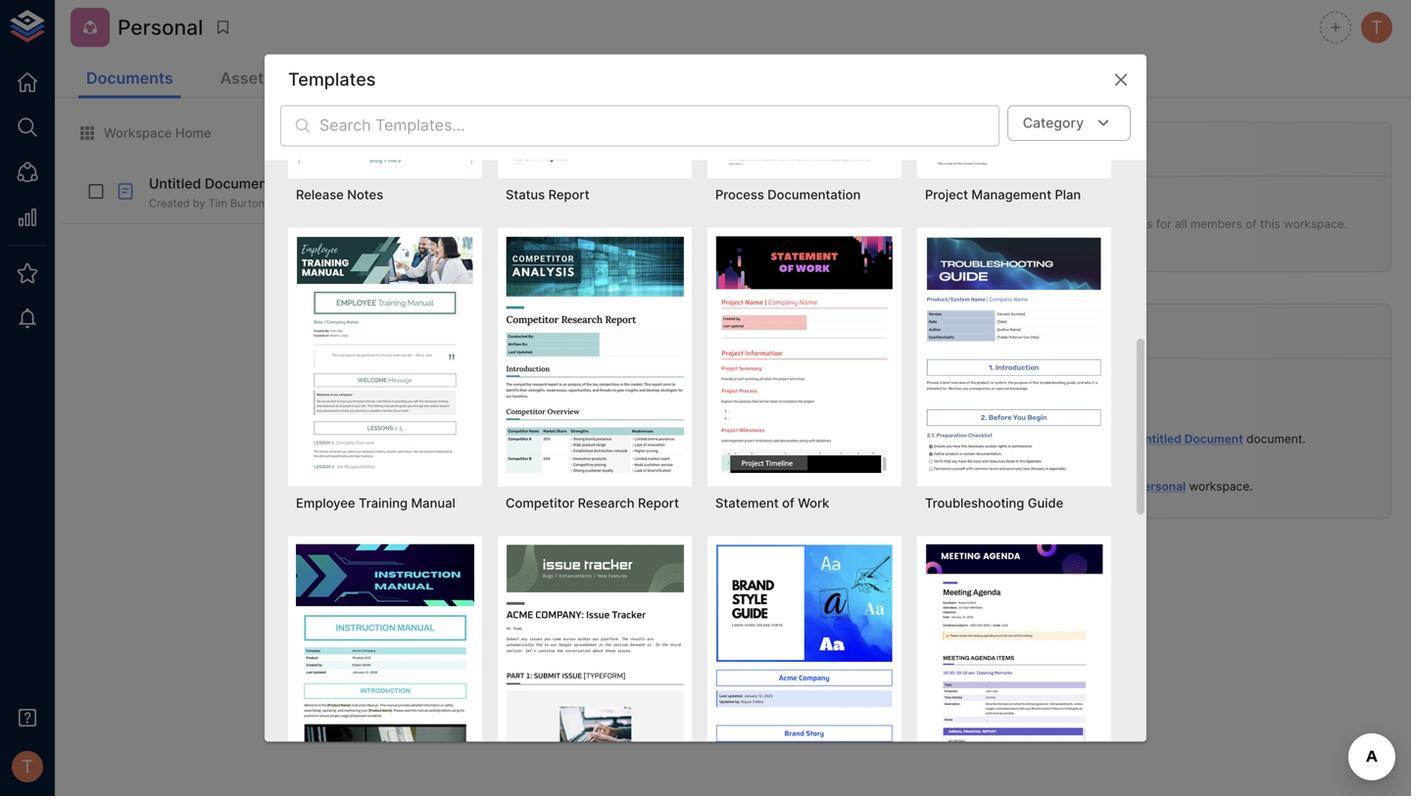 Task type: locate. For each thing, give the bounding box(es) containing it.
burton for personal
[[1049, 480, 1087, 494]]

workspace home
[[104, 125, 211, 141]]

1 vertical spatial t
[[22, 757, 33, 778]]

am inside '09:07 am tim burton created untitled document document .'
[[1056, 417, 1073, 430]]

1 vertical spatial .
[[1250, 480, 1253, 494]]

by
[[193, 197, 205, 210]]

assets
[[220, 69, 272, 88]]

0 horizontal spatial for
[[1063, 217, 1078, 231]]

1 vertical spatial personal
[[1136, 480, 1186, 494]]

report right research
[[638, 496, 679, 511]]

tim down 09:07
[[1024, 432, 1046, 447]]

tim inside '09:07 am tim burton created untitled document document .'
[[1024, 432, 1046, 447]]

created up the 09:05 am tim burton created personal workspace .
[[1091, 432, 1133, 447]]

2 vertical spatial burton
[[1049, 480, 1087, 494]]

09:05
[[1024, 465, 1054, 477]]

. inside the 09:05 am tim burton created personal workspace .
[[1250, 480, 1253, 494]]

insights link
[[312, 61, 388, 99]]

0 horizontal spatial of
[[782, 496, 795, 511]]

process documentation image
[[716, 0, 894, 165]]

report right 'status' at the top left of the page
[[548, 187, 590, 202]]

of inside templates dialog
[[782, 496, 795, 511]]

0 vertical spatial burton
[[230, 197, 265, 210]]

burton inside '09:07 am tim burton created untitled document document .'
[[1049, 432, 1087, 447]]

instruction manual image
[[296, 544, 474, 782]]

just
[[268, 197, 286, 210]]

employee training manual
[[296, 496, 456, 511]]

competitor research report image
[[506, 236, 684, 473]]

tim down 09:05
[[1024, 480, 1046, 494]]

0 vertical spatial untitled
[[149, 176, 201, 192]]

troubleshooting
[[925, 496, 1025, 511]]

personal
[[118, 15, 203, 39], [1136, 480, 1186, 494]]

0 vertical spatial report
[[548, 187, 590, 202]]

2 created from the top
[[1091, 480, 1133, 494]]

document up created by tim burton just now at top
[[205, 176, 272, 192]]

burton down 09:07
[[1049, 432, 1087, 447]]

1 for from the left
[[1063, 217, 1078, 231]]

today
[[993, 376, 1030, 391]]

1 created from the top
[[1091, 432, 1133, 447]]

burton left just
[[230, 197, 265, 210]]

0 horizontal spatial untitled
[[149, 176, 201, 192]]

0 vertical spatial .
[[1303, 432, 1306, 447]]

items
[[1029, 217, 1059, 231]]

1 vertical spatial of
[[782, 496, 795, 511]]

project management plan image
[[925, 0, 1104, 165]]

1 horizontal spatial of
[[1246, 217, 1257, 231]]

untitled document link
[[1136, 432, 1244, 447]]

1 vertical spatial t button
[[6, 746, 49, 789]]

documents link
[[78, 61, 181, 99]]

for left the all
[[1156, 217, 1172, 231]]

0 vertical spatial personal
[[118, 15, 203, 39]]

created
[[1091, 432, 1133, 447], [1091, 480, 1133, 494]]

work
[[798, 496, 830, 511]]

pinned items
[[1007, 139, 1105, 158]]

1 horizontal spatial report
[[638, 496, 679, 511]]

09:07 am tim burton created untitled document document .
[[1024, 417, 1306, 447]]

0 horizontal spatial personal
[[118, 15, 203, 39]]

2 for from the left
[[1156, 217, 1172, 231]]

1 horizontal spatial document
[[1185, 432, 1244, 447]]

am right 09:05
[[1057, 465, 1074, 477]]

0 vertical spatial created
[[1091, 432, 1133, 447]]

untitled up created
[[149, 176, 201, 192]]

1 vertical spatial untitled
[[1136, 432, 1182, 447]]

. inside '09:07 am tim burton created untitled document document .'
[[1303, 432, 1306, 447]]

document
[[205, 176, 272, 192], [1185, 432, 1244, 447]]

Search Templates... text field
[[320, 105, 1000, 146]]

manual
[[411, 496, 456, 511]]

created for untitled
[[1091, 432, 1133, 447]]

documents
[[86, 69, 173, 88]]

of
[[1246, 217, 1257, 231], [782, 496, 795, 511]]

troubleshooting guide
[[925, 496, 1064, 511]]

am right 09:07
[[1056, 417, 1073, 430]]

recent
[[1007, 322, 1060, 341]]

troubleshooting guide image
[[925, 236, 1104, 473]]

1 horizontal spatial t
[[1371, 17, 1383, 38]]

0 vertical spatial document
[[205, 176, 272, 192]]

untitled
[[149, 176, 201, 192], [1136, 432, 1182, 447]]

1 vertical spatial created
[[1091, 480, 1133, 494]]

created
[[149, 197, 190, 210]]

workspace.
[[1284, 217, 1348, 231]]

report
[[548, 187, 590, 202], [638, 496, 679, 511]]

burton up guide
[[1049, 480, 1087, 494]]

created inside '09:07 am tim burton created untitled document document .'
[[1091, 432, 1133, 447]]

for
[[1063, 217, 1078, 231], [1156, 217, 1172, 231]]

home
[[175, 125, 211, 141]]

tim
[[208, 197, 227, 210], [1024, 432, 1046, 447], [1024, 480, 1046, 494]]

competitor
[[506, 496, 575, 511]]

created by tim burton just now
[[149, 197, 310, 210]]

created inside the 09:05 am tim burton created personal workspace .
[[1091, 480, 1133, 494]]

statement of work image
[[716, 236, 894, 473]]

burton inside the 09:05 am tim burton created personal workspace .
[[1049, 480, 1087, 494]]

tim inside the 09:05 am tim burton created personal workspace .
[[1024, 480, 1046, 494]]

0 horizontal spatial report
[[548, 187, 590, 202]]

of left work
[[782, 496, 795, 511]]

0 vertical spatial tim
[[208, 197, 227, 210]]

1 vertical spatial report
[[638, 496, 679, 511]]

activities
[[1064, 322, 1135, 341]]

process
[[716, 187, 764, 202]]

1 horizontal spatial for
[[1156, 217, 1172, 231]]

1 vertical spatial document
[[1185, 432, 1244, 447]]

research
[[578, 496, 635, 511]]

tim right by
[[208, 197, 227, 210]]

.
[[1303, 432, 1306, 447], [1250, 480, 1253, 494]]

1 vertical spatial tim
[[1024, 432, 1046, 447]]

guide
[[1028, 496, 1064, 511]]

created left personal link in the right of the page
[[1091, 480, 1133, 494]]

burton for untitled
[[1049, 432, 1087, 447]]

untitled up the 09:05 am tim burton created personal workspace .
[[1136, 432, 1182, 447]]

tim for personal
[[1024, 480, 1046, 494]]

1 horizontal spatial t button
[[1359, 9, 1396, 46]]

this
[[1261, 217, 1281, 231]]

0 horizontal spatial t button
[[6, 746, 49, 789]]

0 horizontal spatial .
[[1250, 480, 1253, 494]]

personal down '09:07 am tim burton created untitled document document .'
[[1136, 480, 1186, 494]]

notes
[[347, 187, 383, 202]]

document up 'workspace'
[[1185, 432, 1244, 447]]

1 horizontal spatial personal
[[1136, 480, 1186, 494]]

personal up the documents
[[118, 15, 203, 39]]

status report image
[[506, 0, 684, 165]]

for left the quick
[[1063, 217, 1078, 231]]

t button
[[1359, 9, 1396, 46], [6, 746, 49, 789]]

0 vertical spatial am
[[1056, 417, 1073, 430]]

1 vertical spatial am
[[1057, 465, 1074, 477]]

insights
[[319, 69, 380, 88]]

1 horizontal spatial untitled
[[1136, 432, 1182, 447]]

burton
[[230, 197, 265, 210], [1049, 432, 1087, 447], [1049, 480, 1087, 494]]

2 vertical spatial tim
[[1024, 480, 1046, 494]]

of left this
[[1246, 217, 1257, 231]]

1 horizontal spatial .
[[1303, 432, 1306, 447]]

documentation
[[768, 187, 861, 202]]

quick
[[1081, 217, 1111, 231]]

am inside the 09:05 am tim burton created personal workspace .
[[1057, 465, 1074, 477]]

t
[[1371, 17, 1383, 38], [22, 757, 33, 778]]

1 vertical spatial burton
[[1049, 432, 1087, 447]]

am
[[1056, 417, 1073, 430], [1057, 465, 1074, 477]]



Task type: vqa. For each thing, say whether or not it's contained in the screenshot.
Work
yes



Task type: describe. For each thing, give the bounding box(es) containing it.
untitled inside '09:07 am tim burton created untitled document document .'
[[1136, 432, 1182, 447]]

assets link
[[212, 61, 280, 99]]

tim for untitled
[[1024, 432, 1046, 447]]

0 vertical spatial t button
[[1359, 9, 1396, 46]]

document inside '09:07 am tim burton created untitled document document .'
[[1185, 432, 1244, 447]]

personal link
[[1136, 480, 1186, 494]]

pin items for quick access for all members of this workspace.
[[1009, 217, 1348, 231]]

untitled document
[[149, 176, 272, 192]]

all
[[1175, 217, 1187, 231]]

pin
[[1009, 217, 1026, 231]]

0 horizontal spatial document
[[205, 176, 272, 192]]

category button
[[1007, 105, 1131, 141]]

created for personal
[[1091, 480, 1133, 494]]

management
[[972, 187, 1052, 202]]

release notes image
[[296, 0, 474, 165]]

am for untitled
[[1056, 417, 1073, 430]]

plan
[[1055, 187, 1081, 202]]

burton for now
[[230, 197, 265, 210]]

issue tracker image
[[506, 544, 684, 782]]

competitor research report
[[506, 496, 679, 511]]

document
[[1247, 432, 1303, 447]]

templates
[[288, 69, 376, 90]]

09:05 am tim burton created personal workspace .
[[1024, 465, 1253, 494]]

0 horizontal spatial t
[[22, 757, 33, 778]]

category
[[1023, 114, 1084, 131]]

statement
[[716, 496, 779, 511]]

employee training manual image
[[296, 236, 474, 473]]

project management plan
[[925, 187, 1081, 202]]

personal inside the 09:05 am tim burton created personal workspace .
[[1136, 480, 1186, 494]]

0 vertical spatial t
[[1371, 17, 1383, 38]]

status report
[[506, 187, 590, 202]]

workspace home link
[[78, 124, 211, 142]]

meeting agenda image
[[925, 544, 1104, 782]]

now
[[289, 197, 310, 210]]

brand style guide image
[[716, 544, 894, 782]]

release
[[296, 187, 344, 202]]

release notes
[[296, 187, 383, 202]]

0 vertical spatial of
[[1246, 217, 1257, 231]]

am for personal
[[1057, 465, 1074, 477]]

employee
[[296, 496, 355, 511]]

workspace
[[1189, 480, 1250, 494]]

tim for now
[[208, 197, 227, 210]]

access
[[1114, 217, 1153, 231]]

favorite image
[[283, 175, 301, 193]]

pinned
[[1007, 139, 1059, 158]]

workspace
[[104, 125, 172, 141]]

project
[[925, 187, 968, 202]]

items
[[1063, 139, 1105, 158]]

status
[[506, 187, 545, 202]]

templates dialog
[[265, 0, 1147, 797]]

members
[[1191, 217, 1243, 231]]

09:07
[[1024, 417, 1053, 430]]

statement of work
[[716, 496, 830, 511]]

bookmark image
[[214, 19, 232, 36]]

training
[[359, 496, 408, 511]]

process documentation
[[716, 187, 861, 202]]

recent activities
[[1007, 322, 1135, 341]]



